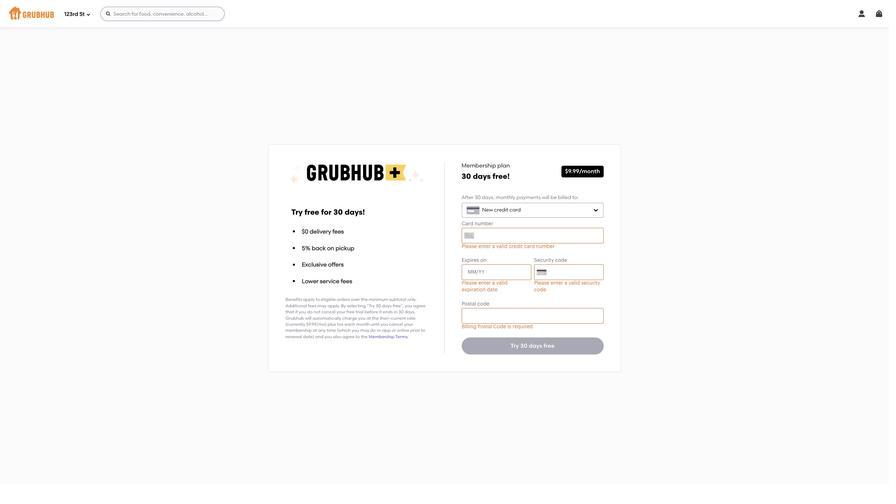 Task type: describe. For each thing, give the bounding box(es) containing it.
exclusive
[[302, 261, 327, 268]]

ends
[[383, 310, 393, 315]]

try 30 days free button
[[462, 338, 604, 355]]

over
[[351, 297, 360, 302]]

days!
[[345, 208, 365, 217]]

each
[[345, 322, 355, 327]]

0 vertical spatial your
[[337, 310, 346, 315]]

and
[[315, 334, 324, 339]]

2 horizontal spatial svg image
[[875, 10, 884, 18]]

rate
[[407, 316, 416, 321]]

not
[[314, 310, 321, 315]]

$9.99/mo)
[[306, 322, 327, 327]]

plan
[[498, 162, 510, 169]]

0 horizontal spatial at
[[313, 328, 317, 333]]

charge
[[342, 316, 357, 321]]

payments
[[517, 194, 541, 200]]

orders
[[337, 297, 350, 302]]

0 vertical spatial the
[[361, 297, 368, 302]]

you up 'month'
[[358, 316, 366, 321]]

subtotal
[[389, 297, 406, 302]]

(which
[[337, 328, 351, 333]]

you down only.
[[405, 304, 412, 309]]

0 horizontal spatial svg image
[[86, 12, 90, 17]]

on
[[327, 245, 334, 252]]

new
[[482, 207, 493, 213]]

2 vertical spatial to
[[356, 334, 360, 339]]

$9.99/month
[[565, 168, 600, 175]]

for
[[321, 208, 332, 217]]

you down each
[[352, 328, 359, 333]]

current
[[391, 316, 406, 321]]

5%
[[302, 245, 311, 252]]

fees inside benefits apply to eligible orders over the minimum subtotal only. additional fees may apply. by selecting "try 30 days free", you agree that if you do not cancel your free trial before it ends in 30 days, grubhub will automatically charge you at the then-current rate (currently $9.99/mo) plus tax each month until you cancel your membership at any time (which you may do in-app or online prior to renewal date) and you also agree to the
[[308, 304, 317, 309]]

benefits
[[286, 297, 302, 302]]

0 vertical spatial may
[[318, 304, 327, 309]]

$0 delivery fees
[[302, 228, 344, 235]]

tax
[[337, 322, 344, 327]]

try for try free for 30 days!
[[291, 208, 303, 217]]

st
[[79, 11, 85, 17]]

app
[[382, 328, 391, 333]]

prior
[[411, 328, 420, 333]]

1 horizontal spatial svg image
[[858, 10, 866, 18]]

apply.
[[328, 304, 340, 309]]

before
[[365, 310, 378, 315]]

days, inside benefits apply to eligible orders over the minimum subtotal only. additional fees may apply. by selecting "try 30 days free", you agree that if you do not cancel your free trial before it ends in 30 days, grubhub will automatically charge you at the then-current rate (currently $9.99/mo) plus tax each month until you cancel your membership at any time (which you may do in-app or online prior to renewal date) and you also agree to the
[[405, 310, 416, 315]]

terms
[[396, 334, 408, 339]]

Search for food, convenience, alcohol... search field
[[100, 7, 225, 21]]

1 vertical spatial to
[[421, 328, 425, 333]]

0 vertical spatial at
[[367, 316, 371, 321]]

delivery
[[310, 228, 331, 235]]

(currently
[[286, 322, 305, 327]]

fees for $0 delivery fees
[[333, 228, 344, 235]]

or
[[392, 328, 396, 333]]

try free for 30 days!
[[291, 208, 365, 217]]

if
[[295, 310, 298, 315]]

30 inside membership plan 30 days free!
[[462, 172, 471, 181]]

service
[[320, 278, 340, 285]]

after 30 days, monthly payments will be billed to:
[[462, 194, 579, 200]]

in
[[394, 310, 398, 315]]

any
[[318, 328, 326, 333]]

only.
[[407, 297, 417, 302]]

offers
[[328, 261, 344, 268]]

pickup
[[336, 245, 355, 252]]

1 horizontal spatial cancel
[[389, 322, 403, 327]]

membership for 30
[[462, 162, 496, 169]]

membership
[[286, 328, 312, 333]]

you down time
[[325, 334, 332, 339]]

month
[[356, 322, 370, 327]]

benefits apply to eligible orders over the minimum subtotal only. additional fees may apply. by selecting "try 30 days free", you agree that if you do not cancel your free trial before it ends in 30 days, grubhub will automatically charge you at the then-current rate (currently $9.99/mo) plus tax each month until you cancel your membership at any time (which you may do in-app or online prior to renewal date) and you also agree to the
[[286, 297, 426, 339]]

date)
[[303, 334, 314, 339]]

also
[[333, 334, 342, 339]]



Task type: vqa. For each thing, say whether or not it's contained in the screenshot.
123rd
yes



Task type: locate. For each thing, give the bounding box(es) containing it.
0 horizontal spatial agree
[[343, 334, 355, 339]]

selecting
[[347, 304, 366, 309]]

grubhub
[[286, 316, 304, 321]]

time
[[327, 328, 336, 333]]

additional
[[286, 304, 307, 309]]

to
[[316, 297, 320, 302], [421, 328, 425, 333], [356, 334, 360, 339]]

0 horizontal spatial do
[[307, 310, 313, 315]]

days inside benefits apply to eligible orders over the minimum subtotal only. additional fees may apply. by selecting "try 30 days free", you agree that if you do not cancel your free trial before it ends in 30 days, grubhub will automatically charge you at the then-current rate (currently $9.99/mo) plus tax each month until you cancel your membership at any time (which you may do in-app or online prior to renewal date) and you also agree to the
[[382, 304, 392, 309]]

new credit card
[[482, 207, 521, 213]]

it
[[379, 310, 382, 315]]

days
[[473, 172, 491, 181], [382, 304, 392, 309], [529, 343, 542, 349]]

will up $9.99/mo)
[[305, 316, 312, 321]]

2 vertical spatial free
[[544, 343, 555, 349]]

days, up rate
[[405, 310, 416, 315]]

will inside benefits apply to eligible orders over the minimum subtotal only. additional fees may apply. by selecting "try 30 days free", you agree that if you do not cancel your free trial before it ends in 30 days, grubhub will automatically charge you at the then-current rate (currently $9.99/mo) plus tax each month until you cancel your membership at any time (which you may do in-app or online prior to renewal date) and you also agree to the
[[305, 316, 312, 321]]

apply
[[303, 297, 315, 302]]

fees
[[333, 228, 344, 235], [341, 278, 352, 285], [308, 304, 317, 309]]

do left in-
[[370, 328, 376, 333]]

1 horizontal spatial your
[[404, 322, 413, 327]]

then-
[[380, 316, 391, 321]]

days inside membership plan 30 days free!
[[473, 172, 491, 181]]

0 horizontal spatial may
[[318, 304, 327, 309]]

to right prior
[[421, 328, 425, 333]]

membership logo image
[[289, 162, 424, 185]]

you right if
[[299, 310, 306, 315]]

1 vertical spatial do
[[370, 328, 376, 333]]

0 horizontal spatial try
[[291, 208, 303, 217]]

2 vertical spatial the
[[361, 334, 368, 339]]

0 horizontal spatial will
[[305, 316, 312, 321]]

trial
[[356, 310, 364, 315]]

renewal
[[286, 334, 302, 339]]

membership inside membership plan 30 days free!
[[462, 162, 496, 169]]

agree down only.
[[413, 304, 426, 309]]

may
[[318, 304, 327, 309], [360, 328, 369, 333]]

free!
[[493, 172, 510, 181]]

1 horizontal spatial agree
[[413, 304, 426, 309]]

1 horizontal spatial at
[[367, 316, 371, 321]]

1 vertical spatial free
[[347, 310, 355, 315]]

.
[[408, 334, 409, 339]]

"try
[[367, 304, 375, 309]]

0 vertical spatial fees
[[333, 228, 344, 235]]

will left be
[[542, 194, 550, 200]]

membership
[[462, 162, 496, 169], [369, 334, 395, 339]]

card
[[510, 207, 521, 213]]

1 vertical spatial the
[[372, 316, 379, 321]]

1 horizontal spatial svg image
[[593, 208, 599, 213]]

agree down (which
[[343, 334, 355, 339]]

days, up new
[[482, 194, 495, 200]]

1 vertical spatial agree
[[343, 334, 355, 339]]

in-
[[377, 328, 382, 333]]

1 vertical spatial try
[[511, 343, 519, 349]]

1 vertical spatial days
[[382, 304, 392, 309]]

plus
[[328, 322, 336, 327]]

billed
[[558, 194, 571, 200]]

main navigation navigation
[[0, 0, 889, 28]]

minimum
[[369, 297, 388, 302]]

membership down in-
[[369, 334, 395, 339]]

the up until
[[372, 316, 379, 321]]

0 vertical spatial cancel
[[322, 310, 336, 315]]

you down then-
[[381, 322, 388, 327]]

1 vertical spatial fees
[[341, 278, 352, 285]]

you
[[405, 304, 412, 309], [299, 310, 306, 315], [358, 316, 366, 321], [381, 322, 388, 327], [352, 328, 359, 333], [325, 334, 332, 339]]

5% back on pickup
[[302, 245, 355, 252]]

back
[[312, 245, 326, 252]]

2 horizontal spatial free
[[544, 343, 555, 349]]

1 vertical spatial cancel
[[389, 322, 403, 327]]

to right apply
[[316, 297, 320, 302]]

1 vertical spatial your
[[404, 322, 413, 327]]

1 vertical spatial at
[[313, 328, 317, 333]]

0 vertical spatial to
[[316, 297, 320, 302]]

1 horizontal spatial days,
[[482, 194, 495, 200]]

automatically
[[313, 316, 341, 321]]

1 horizontal spatial to
[[356, 334, 360, 339]]

the right "over"
[[361, 297, 368, 302]]

30 inside button
[[521, 343, 528, 349]]

fees for lower service fees
[[341, 278, 352, 285]]

your down by
[[337, 310, 346, 315]]

your
[[337, 310, 346, 315], [404, 322, 413, 327]]

online
[[397, 328, 410, 333]]

free",
[[393, 304, 404, 309]]

0 vertical spatial will
[[542, 194, 550, 200]]

cancel up automatically
[[322, 310, 336, 315]]

days,
[[482, 194, 495, 200], [405, 310, 416, 315]]

0 vertical spatial agree
[[413, 304, 426, 309]]

exclusive offers
[[302, 261, 344, 268]]

eligible
[[321, 297, 336, 302]]

by
[[341, 304, 346, 309]]

days inside button
[[529, 343, 542, 349]]

at
[[367, 316, 371, 321], [313, 328, 317, 333]]

fees right service
[[341, 278, 352, 285]]

at down 'before'
[[367, 316, 371, 321]]

credit
[[494, 207, 508, 213]]

the down 'month'
[[361, 334, 368, 339]]

svg image
[[858, 10, 866, 18], [105, 11, 111, 17]]

try for try 30 days free
[[511, 343, 519, 349]]

do
[[307, 310, 313, 315], [370, 328, 376, 333]]

membership up free!
[[462, 162, 496, 169]]

try inside button
[[511, 343, 519, 349]]

may up not
[[318, 304, 327, 309]]

at down $9.99/mo)
[[313, 328, 317, 333]]

0 horizontal spatial days
[[382, 304, 392, 309]]

try
[[291, 208, 303, 217], [511, 343, 519, 349]]

2 horizontal spatial days
[[529, 343, 542, 349]]

fees down apply
[[308, 304, 317, 309]]

0 horizontal spatial days,
[[405, 310, 416, 315]]

0 horizontal spatial your
[[337, 310, 346, 315]]

0 vertical spatial free
[[305, 208, 319, 217]]

0 vertical spatial days
[[473, 172, 491, 181]]

123rd
[[64, 11, 78, 17]]

until
[[371, 322, 380, 327]]

0 vertical spatial do
[[307, 310, 313, 315]]

free inside benefits apply to eligible orders over the minimum subtotal only. additional fees may apply. by selecting "try 30 days free", you agree that if you do not cancel your free trial before it ends in 30 days, grubhub will automatically charge you at the then-current rate (currently $9.99/mo) plus tax each month until you cancel your membership at any time (which you may do in-app or online prior to renewal date) and you also agree to the
[[347, 310, 355, 315]]

will
[[542, 194, 550, 200], [305, 316, 312, 321]]

to:
[[573, 194, 579, 200]]

be
[[551, 194, 557, 200]]

membership terms .
[[369, 334, 409, 339]]

the
[[361, 297, 368, 302], [372, 316, 379, 321], [361, 334, 368, 339]]

1 horizontal spatial may
[[360, 328, 369, 333]]

0 horizontal spatial membership
[[369, 334, 395, 339]]

your down rate
[[404, 322, 413, 327]]

1 vertical spatial membership
[[369, 334, 395, 339]]

fees right delivery
[[333, 228, 344, 235]]

membership terms link
[[369, 334, 408, 339]]

1 horizontal spatial days
[[473, 172, 491, 181]]

2 vertical spatial fees
[[308, 304, 317, 309]]

after
[[462, 194, 474, 200]]

free
[[305, 208, 319, 217], [347, 310, 355, 315], [544, 343, 555, 349]]

1 vertical spatial may
[[360, 328, 369, 333]]

1 vertical spatial will
[[305, 316, 312, 321]]

agree
[[413, 304, 426, 309], [343, 334, 355, 339]]

monthly
[[496, 194, 516, 200]]

0 horizontal spatial free
[[305, 208, 319, 217]]

0 vertical spatial days,
[[482, 194, 495, 200]]

$0
[[302, 228, 308, 235]]

free inside button
[[544, 343, 555, 349]]

membership plan 30 days free!
[[462, 162, 510, 181]]

lower service fees
[[302, 278, 352, 285]]

may down 'month'
[[360, 328, 369, 333]]

2 horizontal spatial to
[[421, 328, 425, 333]]

1 vertical spatial days,
[[405, 310, 416, 315]]

0 horizontal spatial cancel
[[322, 310, 336, 315]]

1 horizontal spatial free
[[347, 310, 355, 315]]

1 horizontal spatial membership
[[462, 162, 496, 169]]

svg image
[[875, 10, 884, 18], [86, 12, 90, 17], [593, 208, 599, 213]]

0 horizontal spatial svg image
[[105, 11, 111, 17]]

membership for .
[[369, 334, 395, 339]]

2 vertical spatial days
[[529, 343, 542, 349]]

123rd st
[[64, 11, 85, 17]]

do left not
[[307, 310, 313, 315]]

try 30 days free
[[511, 343, 555, 349]]

0 vertical spatial try
[[291, 208, 303, 217]]

to down 'month'
[[356, 334, 360, 339]]

0 vertical spatial membership
[[462, 162, 496, 169]]

0 horizontal spatial to
[[316, 297, 320, 302]]

cancel
[[322, 310, 336, 315], [389, 322, 403, 327]]

1 horizontal spatial will
[[542, 194, 550, 200]]

cancel up or
[[389, 322, 403, 327]]

that
[[286, 310, 294, 315]]

1 horizontal spatial try
[[511, 343, 519, 349]]

1 horizontal spatial do
[[370, 328, 376, 333]]

lower
[[302, 278, 319, 285]]



